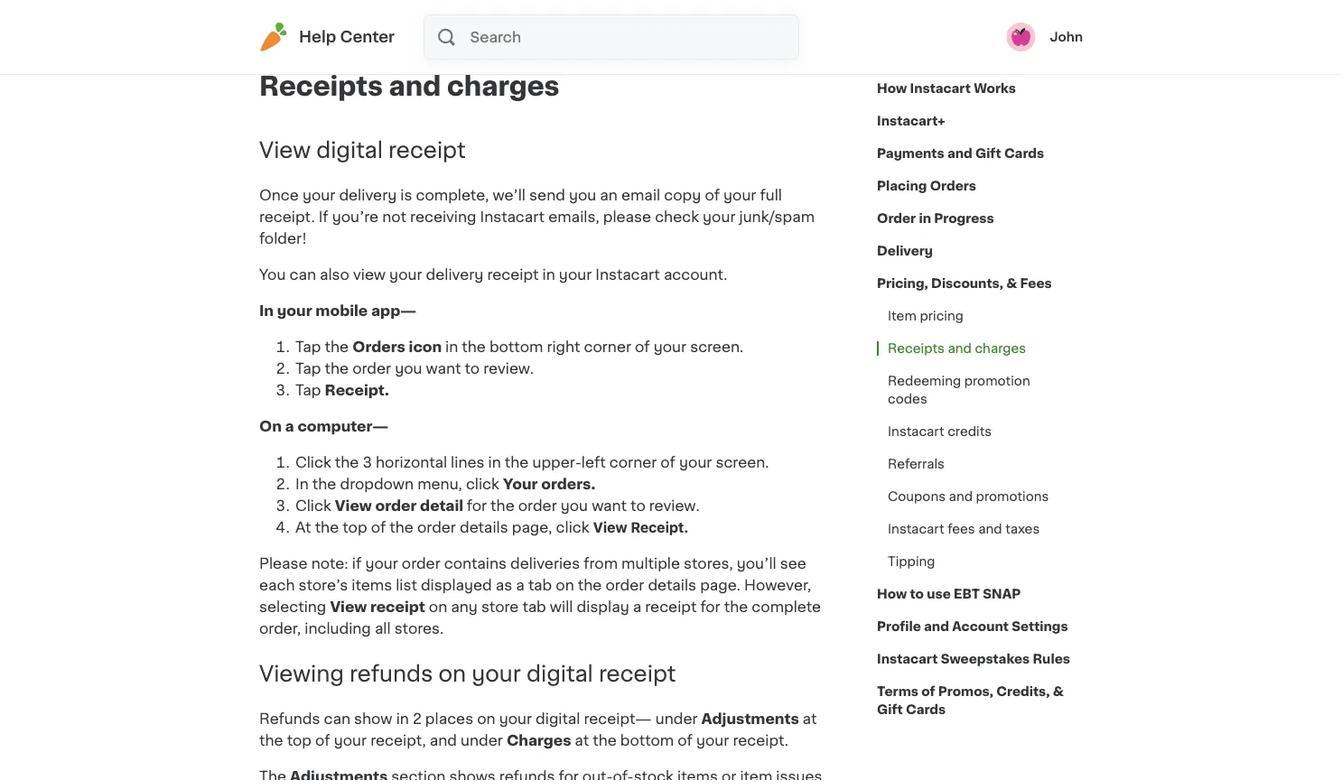 Task type: locate. For each thing, give the bounding box(es) containing it.
receipt. down adjustments
[[733, 734, 789, 748]]

payments and gift cards link
[[877, 137, 1045, 170]]

1 vertical spatial click
[[296, 499, 331, 513]]

1 vertical spatial review.
[[650, 499, 700, 513]]

order down app—
[[353, 361, 391, 376]]

& left fees
[[1007, 277, 1018, 290]]

orders down app—
[[353, 340, 406, 354]]

1 horizontal spatial for
[[701, 600, 721, 615]]

account.
[[664, 267, 728, 282]]

1 horizontal spatial click
[[556, 521, 590, 535]]

click the 3 horizontal lines in the upper-left corner of your screen. in the dropdown menu, click your orders. click view order detail for the order you want to review. at the top of the order details page, click view receipt.
[[296, 455, 770, 536]]

0 vertical spatial tab
[[529, 579, 552, 593]]

delivery
[[339, 188, 397, 202], [426, 267, 484, 282]]

you down icon
[[395, 361, 423, 376]]

0 horizontal spatial want
[[426, 361, 461, 376]]

promotions
[[977, 491, 1050, 503]]

1 vertical spatial under
[[461, 734, 503, 748]]

receipt
[[389, 139, 466, 161], [488, 267, 539, 282], [370, 600, 425, 615], [645, 600, 697, 615], [599, 664, 676, 685]]

instacart up instacart+
[[910, 82, 971, 95]]

receiving
[[410, 210, 477, 224]]

in inside click the 3 horizontal lines in the upper-left corner of your screen. in the dropdown menu, click your orders. click view order detail for the order you want to review. at the top of the order details page, click view receipt.
[[296, 477, 309, 491]]

1 horizontal spatial under
[[656, 712, 698, 727]]

1 how from the top
[[877, 82, 908, 95]]

want inside tap the orders icon in the bottom right corner of your screen. tap the order you want to review. tap receipt.
[[426, 361, 461, 376]]

please
[[259, 557, 308, 571]]

terms
[[877, 686, 919, 699]]

click
[[296, 455, 331, 470], [296, 499, 331, 513]]

review.
[[484, 361, 534, 376], [650, 499, 700, 513]]

all
[[375, 622, 391, 637]]

receipt up is
[[389, 139, 466, 161]]

0 vertical spatial screen.
[[691, 340, 744, 354]]

tipping
[[888, 556, 936, 568]]

0 horizontal spatial &
[[1007, 277, 1018, 290]]

at
[[803, 712, 817, 727], [575, 734, 589, 748]]

and
[[389, 74, 441, 99], [948, 147, 973, 160], [948, 343, 972, 355], [949, 491, 973, 503], [979, 523, 1003, 536], [925, 621, 950, 633], [430, 734, 457, 748]]

2 vertical spatial tap
[[296, 383, 321, 397]]

orders inside tap the orders icon in the bottom right corner of your screen. tap the order you want to review. tap receipt.
[[353, 340, 406, 354]]

how instacart works link
[[877, 72, 1017, 105]]

at
[[296, 521, 311, 535]]

from
[[584, 557, 618, 571]]

how up the profile
[[877, 588, 908, 601]]

top up if
[[343, 521, 367, 535]]

top
[[343, 521, 367, 535], [287, 734, 312, 748]]

a right 'display'
[[633, 600, 642, 615]]

deliveries
[[511, 557, 580, 571]]

you
[[259, 267, 286, 282]]

0 horizontal spatial cards
[[906, 704, 946, 717]]

at inside at the top of your receipt, and under
[[803, 712, 817, 727]]

1 vertical spatial bottom
[[621, 734, 674, 748]]

under up charges at the bottom of your receipt.
[[656, 712, 698, 727]]

click right page,
[[556, 521, 590, 535]]

cards down works
[[1005, 147, 1045, 160]]

1 vertical spatial a
[[516, 579, 525, 593]]

and down places
[[430, 734, 457, 748]]

1 vertical spatial how
[[877, 588, 908, 601]]

items
[[352, 579, 392, 593]]

1 click from the top
[[296, 455, 331, 470]]

Search search field
[[469, 15, 799, 59]]

1 horizontal spatial bottom
[[621, 734, 674, 748]]

how for how to use ebt snap
[[877, 588, 908, 601]]

in
[[259, 303, 274, 318], [296, 477, 309, 491]]

0 vertical spatial details
[[460, 521, 508, 535]]

the inside at the top of your receipt, and under
[[259, 734, 283, 748]]

details inside click the 3 horizontal lines in the upper-left corner of your screen. in the dropdown menu, click your orders. click view order detail for the order you want to review. at the top of the order details page, click view receipt.
[[460, 521, 508, 535]]

receipt up receipt—
[[599, 664, 676, 685]]

want down icon
[[426, 361, 461, 376]]

0 horizontal spatial a
[[285, 419, 294, 434]]

1 horizontal spatial delivery
[[426, 267, 484, 282]]

cards inside terms of promos, credits, & gift cards
[[906, 704, 946, 717]]

click down on a computer—
[[296, 455, 331, 470]]

of inside once your delivery is complete, we'll send you an email copy of your full receipt. if you're not receiving instacart emails, please check your junk/spam folder!
[[705, 188, 720, 202]]

1 horizontal spatial orders
[[930, 180, 977, 192]]

can right 'you'
[[290, 267, 316, 282]]

receipt. up folder!
[[259, 210, 315, 224]]

order in progress
[[877, 212, 995, 225]]

bottom down receipt—
[[621, 734, 674, 748]]

0 horizontal spatial under
[[461, 734, 503, 748]]

0 horizontal spatial review.
[[484, 361, 534, 376]]

0 horizontal spatial receipt.
[[259, 210, 315, 224]]

instacart image
[[259, 23, 288, 52]]

0 vertical spatial to
[[465, 361, 480, 376]]

2 vertical spatial you
[[561, 499, 588, 513]]

a right as
[[516, 579, 525, 593]]

instacart+ link
[[877, 105, 946, 137]]

review. inside tap the orders icon in the bottom right corner of your screen. tap the order you want to review. tap receipt.
[[484, 361, 534, 376]]

0 vertical spatial at
[[803, 712, 817, 727]]

1 vertical spatial receipts
[[888, 343, 945, 355]]

details down multiple
[[648, 579, 697, 593]]

refunds can show in 2 places on your digital receipt— under adjustments
[[259, 712, 803, 727]]

click up at
[[296, 499, 331, 513]]

3 tap from the top
[[296, 383, 321, 397]]

1 vertical spatial receipt.
[[631, 519, 689, 536]]

2 how from the top
[[877, 588, 908, 601]]

receipts and charges down pricing
[[888, 343, 1027, 355]]

in right icon
[[446, 340, 458, 354]]

digital
[[316, 139, 383, 161], [527, 664, 594, 685], [536, 712, 580, 727]]

1 vertical spatial can
[[324, 712, 351, 727]]

details up the contains at the left
[[460, 521, 508, 535]]

0 vertical spatial delivery
[[339, 188, 397, 202]]

0 vertical spatial charges
[[447, 74, 560, 99]]

0 horizontal spatial receipt.
[[325, 383, 389, 397]]

gift
[[976, 147, 1002, 160], [877, 704, 903, 717]]

2 horizontal spatial to
[[910, 588, 924, 601]]

2 horizontal spatial a
[[633, 600, 642, 615]]

instacart fees and taxes link
[[877, 513, 1051, 546]]

0 vertical spatial click
[[296, 455, 331, 470]]

receipt. up multiple
[[631, 519, 689, 536]]

0 vertical spatial for
[[467, 499, 487, 513]]

digital up you're
[[316, 139, 383, 161]]

in right the lines
[[489, 455, 501, 470]]

cards down terms at the right bottom of page
[[906, 704, 946, 717]]

on up will at the bottom left of page
[[556, 579, 574, 593]]

for right detail
[[467, 499, 487, 513]]

selecting
[[259, 600, 326, 615]]

instacart fees and taxes
[[888, 523, 1040, 536]]

gift down terms at the right bottom of page
[[877, 704, 903, 717]]

1 horizontal spatial at
[[803, 712, 817, 727]]

for inside on any store tab will display a receipt for the complete order, including all stores.
[[701, 600, 721, 615]]

0 horizontal spatial bottom
[[490, 340, 543, 354]]

digital up charges
[[536, 712, 580, 727]]

1 horizontal spatial to
[[631, 499, 646, 513]]

1 horizontal spatial review.
[[650, 499, 700, 513]]

1 vertical spatial at
[[575, 734, 589, 748]]

gift inside terms of promos, credits, & gift cards
[[877, 704, 903, 717]]

delivery up you're
[[339, 188, 397, 202]]

1 vertical spatial corner
[[610, 455, 657, 470]]

receipts down help on the top left of page
[[259, 74, 383, 99]]

click down the lines
[[466, 477, 500, 491]]

on right places
[[477, 712, 496, 727]]

0 vertical spatial receipt.
[[325, 383, 389, 397]]

0 horizontal spatial details
[[460, 521, 508, 535]]

1 vertical spatial details
[[648, 579, 697, 593]]

1 horizontal spatial cards
[[1005, 147, 1045, 160]]

0 vertical spatial want
[[426, 361, 461, 376]]

item pricing
[[888, 310, 964, 323]]

instacart down the 'we'll'
[[480, 210, 545, 224]]

0 vertical spatial can
[[290, 267, 316, 282]]

detail
[[420, 499, 464, 513]]

in inside click the 3 horizontal lines in the upper-left corner of your screen. in the dropdown menu, click your orders. click view order detail for the order you want to review. at the top of the order details page, click view receipt.
[[489, 455, 501, 470]]

and up fees
[[949, 491, 973, 503]]

profile and account settings
[[877, 621, 1069, 633]]

1 horizontal spatial details
[[648, 579, 697, 593]]

0 vertical spatial receipts
[[259, 74, 383, 99]]

instacart up referrals link
[[888, 426, 945, 438]]

and down center
[[389, 74, 441, 99]]

profile and account settings link
[[877, 611, 1069, 643]]

corner right left
[[610, 455, 657, 470]]

on left any
[[429, 600, 448, 615]]

your inside click the 3 horizontal lines in the upper-left corner of your screen. in the dropdown menu, click your orders. click view order detail for the order you want to review. at the top of the order details page, click view receipt.
[[680, 455, 712, 470]]

0 vertical spatial &
[[1007, 277, 1018, 290]]

order up 'display'
[[606, 579, 645, 593]]

delivery inside once your delivery is complete, we'll send you an email copy of your full receipt. if you're not receiving instacart emails, please check your junk/spam folder!
[[339, 188, 397, 202]]

can
[[290, 267, 316, 282], [324, 712, 351, 727]]

bottom left right
[[490, 340, 543, 354]]

1 vertical spatial cards
[[906, 704, 946, 717]]

0 horizontal spatial gift
[[877, 704, 903, 717]]

receipts
[[259, 74, 383, 99], [888, 343, 945, 355]]

1 horizontal spatial &
[[1053, 686, 1064, 699]]

0 horizontal spatial for
[[467, 499, 487, 513]]

0 vertical spatial corner
[[584, 340, 632, 354]]

1 horizontal spatial receipt.
[[733, 734, 789, 748]]

not
[[382, 210, 407, 224]]

cards
[[1005, 147, 1045, 160], [906, 704, 946, 717]]

how inside how instacart works link
[[877, 82, 908, 95]]

receipt down list on the left of page
[[370, 600, 425, 615]]

center
[[340, 29, 395, 45]]

0 horizontal spatial top
[[287, 734, 312, 748]]

2 click from the top
[[296, 499, 331, 513]]

0 horizontal spatial can
[[290, 267, 316, 282]]

1 horizontal spatial in
[[296, 477, 309, 491]]

view
[[353, 267, 386, 282]]

viewing refunds on your digital receipt
[[259, 664, 676, 685]]

the
[[325, 340, 349, 354], [462, 340, 486, 354], [325, 361, 349, 376], [335, 455, 359, 470], [505, 455, 529, 470], [312, 477, 337, 491], [491, 499, 515, 513], [315, 521, 339, 535], [390, 521, 414, 535], [578, 579, 602, 593], [724, 600, 749, 615], [259, 734, 283, 748], [593, 734, 617, 748]]

0 horizontal spatial click
[[466, 477, 500, 491]]

& down rules
[[1053, 686, 1064, 699]]

you down orders.
[[561, 499, 588, 513]]

in right order on the right top
[[919, 212, 932, 225]]

orders down payments and gift cards
[[930, 180, 977, 192]]

1 vertical spatial &
[[1053, 686, 1064, 699]]

on inside on any store tab will display a receipt for the complete order, including all stores.
[[429, 600, 448, 615]]

1 vertical spatial digital
[[527, 664, 594, 685]]

for down page. at the bottom right of page
[[701, 600, 721, 615]]

order
[[877, 212, 917, 225]]

0 horizontal spatial receipts
[[259, 74, 383, 99]]

digital up "refunds can show in 2 places on your digital receipt— under adjustments" on the bottom of the page
[[527, 664, 594, 685]]

how
[[877, 82, 908, 95], [877, 588, 908, 601]]

receipt down multiple
[[645, 600, 697, 615]]

tap
[[296, 340, 321, 354], [296, 361, 321, 376], [296, 383, 321, 397]]

0 horizontal spatial to
[[465, 361, 480, 376]]

pricing, discounts, & fees link
[[877, 267, 1053, 300]]

1 vertical spatial to
[[631, 499, 646, 513]]

1 horizontal spatial want
[[592, 499, 627, 513]]

payments and gift cards
[[877, 147, 1045, 160]]

&
[[1007, 277, 1018, 290], [1053, 686, 1064, 699]]

however,
[[745, 579, 812, 593]]

2 vertical spatial a
[[633, 600, 642, 615]]

how inside how to use ebt snap link
[[877, 588, 908, 601]]

you up emails,
[[569, 188, 597, 202]]

snap
[[984, 588, 1022, 601]]

1 vertical spatial receipts and charges
[[888, 343, 1027, 355]]

delivery
[[877, 245, 934, 258]]

gift down works
[[976, 147, 1002, 160]]

in down 'you'
[[259, 303, 274, 318]]

0 vertical spatial orders
[[930, 180, 977, 192]]

1 vertical spatial for
[[701, 600, 721, 615]]

1 vertical spatial screen.
[[716, 455, 770, 470]]

coupons and promotions
[[888, 491, 1050, 503]]

screen. inside click the 3 horizontal lines in the upper-left corner of your screen. in the dropdown menu, click your orders. click view order detail for the order you want to review. at the top of the order details page, click view receipt.
[[716, 455, 770, 470]]

order
[[353, 361, 391, 376], [375, 499, 417, 513], [519, 499, 557, 513], [418, 521, 456, 535], [402, 557, 441, 571], [606, 579, 645, 593]]

receipt. inside tap the orders icon in the bottom right corner of your screen. tap the order you want to review. tap receipt.
[[325, 383, 389, 397]]

1 vertical spatial tap
[[296, 361, 321, 376]]

at down receipt—
[[575, 734, 589, 748]]

to inside click the 3 horizontal lines in the upper-left corner of your screen. in the dropdown menu, click your orders. click view order detail for the order you want to review. at the top of the order details page, click view receipt.
[[631, 499, 646, 513]]

send
[[530, 188, 566, 202]]

receipts and charges
[[259, 74, 560, 99], [888, 343, 1027, 355]]

review. inside click the 3 horizontal lines in the upper-left corner of your screen. in the dropdown menu, click your orders. click view order detail for the order you want to review. at the top of the order details page, click view receipt.
[[650, 499, 700, 513]]

0 vertical spatial tap
[[296, 340, 321, 354]]

0 horizontal spatial delivery
[[339, 188, 397, 202]]

in down once your delivery is complete, we'll send you an email copy of your full receipt. if you're not receiving instacart emails, please check your junk/spam folder!
[[543, 267, 556, 282]]

want
[[426, 361, 461, 376], [592, 499, 627, 513]]

terms of promos, credits, & gift cards
[[877, 686, 1064, 717]]

tab down deliveries
[[529, 579, 552, 593]]

receipt. up computer—
[[325, 383, 389, 397]]

charges at the bottom of your receipt.
[[507, 734, 793, 748]]

top down refunds
[[287, 734, 312, 748]]

tab left will at the bottom left of page
[[523, 600, 547, 615]]

corner right right
[[584, 340, 632, 354]]

1 horizontal spatial can
[[324, 712, 351, 727]]

display
[[577, 600, 630, 615]]

1 vertical spatial in
[[296, 477, 309, 491]]

0 vertical spatial review.
[[484, 361, 534, 376]]

corner
[[584, 340, 632, 354], [610, 455, 657, 470]]

in up at
[[296, 477, 309, 491]]

instacart
[[910, 82, 971, 95], [480, 210, 545, 224], [596, 267, 660, 282], [888, 426, 945, 438], [888, 523, 945, 536], [877, 653, 938, 666]]

placing orders link
[[877, 170, 977, 202]]

top inside click the 3 horizontal lines in the upper-left corner of your screen. in the dropdown menu, click your orders. click view order detail for the order you want to review. at the top of the order details page, click view receipt.
[[343, 521, 367, 535]]

your
[[503, 477, 538, 491]]

0 vertical spatial you
[[569, 188, 597, 202]]

1 vertical spatial you
[[395, 361, 423, 376]]

delivery down the receiving
[[426, 267, 484, 282]]

under down places
[[461, 734, 503, 748]]

of inside tap the orders icon in the bottom right corner of your screen. tap the order you want to review. tap receipt.
[[635, 340, 650, 354]]

want down left
[[592, 499, 627, 513]]

instacart inside once your delivery is complete, we'll send you an email copy of your full receipt. if you're not receiving instacart emails, please check your junk/spam folder!
[[480, 210, 545, 224]]

receipts up redeeming
[[888, 343, 945, 355]]

delivery link
[[877, 235, 934, 267]]

charges
[[447, 74, 560, 99], [975, 343, 1027, 355]]

view down dropdown
[[335, 499, 372, 513]]

in inside order in progress link
[[919, 212, 932, 225]]

1 horizontal spatial receipts and charges
[[888, 343, 1027, 355]]

will
[[550, 600, 573, 615]]

you
[[569, 188, 597, 202], [395, 361, 423, 376], [561, 499, 588, 513]]

use
[[927, 588, 951, 601]]

1 vertical spatial want
[[592, 499, 627, 513]]

mobile
[[316, 303, 368, 318]]

is
[[401, 188, 412, 202]]

and down pricing
[[948, 343, 972, 355]]

1 vertical spatial charges
[[975, 343, 1027, 355]]

how instacart works
[[877, 82, 1017, 95]]

placing
[[877, 180, 928, 192]]

upper-
[[533, 455, 582, 470]]

on inside please note: if your order contains deliveries from multiple stores, you'll see each store's items list displayed as a tab on the order details page. however, selecting
[[556, 579, 574, 593]]

1 horizontal spatial receipt.
[[631, 519, 689, 536]]

1 horizontal spatial a
[[516, 579, 525, 593]]

0 vertical spatial how
[[877, 82, 908, 95]]

receipts and charges down center
[[259, 74, 560, 99]]

0 horizontal spatial orders
[[353, 340, 406, 354]]

can left show
[[324, 712, 351, 727]]

app—
[[371, 303, 417, 318]]

of inside at the top of your receipt, and under
[[315, 734, 330, 748]]

a right on
[[285, 419, 294, 434]]

at right adjustments
[[803, 712, 817, 727]]

in your mobile app—
[[259, 303, 417, 318]]

0 horizontal spatial in
[[259, 303, 274, 318]]

1 horizontal spatial gift
[[976, 147, 1002, 160]]

how up instacart+
[[877, 82, 908, 95]]

0 vertical spatial top
[[343, 521, 367, 535]]



Task type: describe. For each thing, give the bounding box(es) containing it.
ebt
[[954, 588, 981, 601]]

instacart down please
[[596, 267, 660, 282]]

1 vertical spatial click
[[556, 521, 590, 535]]

complete
[[752, 600, 822, 615]]

pricing,
[[877, 277, 929, 290]]

0 horizontal spatial at
[[575, 734, 589, 748]]

promotion
[[965, 375, 1031, 388]]

complete,
[[416, 188, 489, 202]]

& inside pricing, discounts, & fees "link"
[[1007, 277, 1018, 290]]

2 vertical spatial digital
[[536, 712, 580, 727]]

0 vertical spatial under
[[656, 712, 698, 727]]

show
[[354, 712, 393, 727]]

view digital receipt
[[259, 139, 466, 161]]

including
[[305, 622, 371, 637]]

credits
[[948, 426, 992, 438]]

receipt down once your delivery is complete, we'll send you an email copy of your full receipt. if you're not receiving instacart emails, please check your junk/spam folder!
[[488, 267, 539, 282]]

computer—
[[298, 419, 389, 434]]

you inside once your delivery is complete, we'll send you an email copy of your full receipt. if you're not receiving instacart emails, please check your junk/spam folder!
[[569, 188, 597, 202]]

you can also view your delivery receipt in your instacart account.
[[259, 267, 728, 282]]

orders.
[[542, 477, 596, 491]]

junk/spam
[[740, 210, 815, 224]]

0 horizontal spatial charges
[[447, 74, 560, 99]]

order down dropdown
[[375, 499, 417, 513]]

refunds
[[350, 664, 433, 685]]

and right fees
[[979, 523, 1003, 536]]

works
[[974, 82, 1017, 95]]

rules
[[1033, 653, 1071, 666]]

you inside click the 3 horizontal lines in the upper-left corner of your screen. in the dropdown menu, click your orders. click view order detail for the order you want to review. at the top of the order details page, click view receipt.
[[561, 499, 588, 513]]

also
[[320, 267, 350, 282]]

how to use ebt snap
[[877, 588, 1022, 601]]

promos,
[[939, 686, 994, 699]]

2 tap from the top
[[296, 361, 321, 376]]

top inside at the top of your receipt, and under
[[287, 734, 312, 748]]

item pricing link
[[877, 300, 975, 333]]

instacart sweepstakes rules link
[[877, 643, 1071, 676]]

on a computer—
[[259, 419, 389, 434]]

receipt. inside click the 3 horizontal lines in the upper-left corner of your screen. in the dropdown menu, click your orders. click view order detail for the order you want to review. at the top of the order details page, click view receipt.
[[631, 519, 689, 536]]

1 horizontal spatial receipts
[[888, 343, 945, 355]]

your inside tap the orders icon in the bottom right corner of your screen. tap the order you want to review. tap receipt.
[[654, 340, 687, 354]]

view up including
[[330, 600, 367, 615]]

store's
[[299, 579, 348, 593]]

referrals
[[888, 458, 945, 471]]

discounts,
[[932, 277, 1004, 290]]

placing orders
[[877, 180, 977, 192]]

receipt. inside once your delivery is complete, we'll send you an email copy of your full receipt. if you're not receiving instacart emails, please check your junk/spam folder!
[[259, 210, 315, 224]]

you'll
[[737, 557, 777, 571]]

coupons and promotions link
[[877, 481, 1060, 513]]

3
[[363, 455, 372, 470]]

account
[[953, 621, 1009, 633]]

fees
[[948, 523, 976, 536]]

view up once
[[259, 139, 311, 161]]

refunds
[[259, 712, 320, 727]]

0 vertical spatial click
[[466, 477, 500, 491]]

2 vertical spatial to
[[910, 588, 924, 601]]

of inside terms of promos, credits, & gift cards
[[922, 686, 936, 699]]

receipts and charges link
[[877, 333, 1038, 365]]

contains
[[444, 557, 507, 571]]

receipt—
[[584, 712, 652, 727]]

on any store tab will display a receipt for the complete order, including all stores.
[[259, 600, 822, 637]]

in left '2'
[[396, 712, 409, 727]]

receipt,
[[371, 734, 426, 748]]

receipt inside on any store tab will display a receipt for the complete order, including all stores.
[[645, 600, 697, 615]]

view up from
[[593, 519, 628, 536]]

help center
[[299, 29, 395, 45]]

tab inside on any store tab will display a receipt for the complete order, including all stores.
[[523, 600, 547, 615]]

any
[[451, 600, 478, 615]]

note:
[[311, 557, 349, 571]]

order up page,
[[519, 499, 557, 513]]

corner inside click the 3 horizontal lines in the upper-left corner of your screen. in the dropdown menu, click your orders. click view order detail for the order you want to review. at the top of the order details page, click view receipt.
[[610, 455, 657, 470]]

1 tap from the top
[[296, 340, 321, 354]]

pricing, discounts, & fees
[[877, 277, 1053, 290]]

0 vertical spatial in
[[259, 303, 274, 318]]

once
[[259, 188, 299, 202]]

check
[[655, 210, 699, 224]]

0 vertical spatial gift
[[976, 147, 1002, 160]]

lines
[[451, 455, 485, 470]]

list
[[396, 579, 417, 593]]

store
[[482, 600, 519, 615]]

1 vertical spatial receipt.
[[733, 734, 789, 748]]

corner inside tap the orders icon in the bottom right corner of your screen. tap the order you want to review. tap receipt.
[[584, 340, 632, 354]]

your inside please note: if your order contains deliveries from multiple stores, you'll see each store's items list displayed as a tab on the order details page. however, selecting
[[365, 557, 398, 571]]

a inside please note: if your order contains deliveries from multiple stores, you'll see each store's items list displayed as a tab on the order details page. however, selecting
[[516, 579, 525, 593]]

help
[[299, 29, 336, 45]]

instacart down the profile
[[877, 653, 938, 666]]

as
[[496, 579, 513, 593]]

redeeming promotion codes link
[[877, 365, 1084, 416]]

right
[[547, 340, 581, 354]]

charges inside "receipts and charges" link
[[975, 343, 1027, 355]]

0 vertical spatial receipts and charges
[[259, 74, 560, 99]]

full
[[760, 188, 783, 202]]

adjustments
[[702, 712, 800, 727]]

instacart credits link
[[877, 416, 1003, 448]]

tipping link
[[877, 546, 947, 578]]

your inside at the top of your receipt, and under
[[334, 734, 367, 748]]

redeeming
[[888, 375, 962, 388]]

tab inside please note: if your order contains deliveries from multiple stores, you'll see each store's items list displayed as a tab on the order details page. however, selecting
[[529, 579, 552, 593]]

on up places
[[439, 664, 466, 685]]

the inside on any store tab will display a receipt for the complete order, including all stores.
[[724, 600, 749, 615]]

0 vertical spatial cards
[[1005, 147, 1045, 160]]

in inside tap the orders icon in the bottom right corner of your screen. tap the order you want to review. tap receipt.
[[446, 340, 458, 354]]

horizontal
[[376, 455, 447, 470]]

multiple
[[622, 557, 681, 571]]

pricing
[[920, 310, 964, 323]]

1 vertical spatial delivery
[[426, 267, 484, 282]]

terms of promos, credits, & gift cards link
[[877, 676, 1084, 727]]

& inside terms of promos, credits, & gift cards
[[1053, 686, 1064, 699]]

item
[[888, 310, 917, 323]]

please
[[603, 210, 652, 224]]

menu,
[[418, 477, 463, 491]]

0 vertical spatial digital
[[316, 139, 383, 161]]

order down detail
[[418, 521, 456, 535]]

fees
[[1021, 277, 1053, 290]]

and up placing orders link
[[948, 147, 973, 160]]

please note: if your order contains deliveries from multiple stores, you'll see each store's items list displayed as a tab on the order details page. however, selecting
[[259, 557, 812, 615]]

settings
[[1012, 621, 1069, 633]]

once your delivery is complete, we'll send you an email copy of your full receipt. if you're not receiving instacart emails, please check your junk/spam folder!
[[259, 188, 815, 246]]

if
[[352, 557, 362, 571]]

bottom inside tap the orders icon in the bottom right corner of your screen. tap the order you want to review. tap receipt.
[[490, 340, 543, 354]]

user avatar image
[[1007, 23, 1036, 52]]

want inside click the 3 horizontal lines in the upper-left corner of your screen. in the dropdown menu, click your orders. click view order detail for the order you want to review. at the top of the order details page, click view receipt.
[[592, 499, 627, 513]]

details inside please note: if your order contains deliveries from multiple stores, you'll see each store's items list displayed as a tab on the order details page. however, selecting
[[648, 579, 697, 593]]

can for you
[[290, 267, 316, 282]]

each
[[259, 579, 295, 593]]

help center link
[[259, 23, 395, 52]]

redeeming promotion codes
[[888, 375, 1031, 406]]

and down use
[[925, 621, 950, 633]]

and inside at the top of your receipt, and under
[[430, 734, 457, 748]]

credits,
[[997, 686, 1050, 699]]

you inside tap the orders icon in the bottom right corner of your screen. tap the order you want to review. tap receipt.
[[395, 361, 423, 376]]

a inside on any store tab will display a receipt for the complete order, including all stores.
[[633, 600, 642, 615]]

order up list on the left of page
[[402, 557, 441, 571]]

to inside tap the orders icon in the bottom right corner of your screen. tap the order you want to review. tap receipt.
[[465, 361, 480, 376]]

how to use ebt snap link
[[877, 578, 1022, 611]]

orders inside placing orders link
[[930, 180, 977, 192]]

order in progress link
[[877, 202, 995, 235]]

order inside tap the orders icon in the bottom right corner of your screen. tap the order you want to review. tap receipt.
[[353, 361, 391, 376]]

order,
[[259, 622, 301, 637]]

under inside at the top of your receipt, and under
[[461, 734, 503, 748]]

folder!
[[259, 231, 307, 246]]

the inside please note: if your order contains deliveries from multiple stores, you'll see each store's items list displayed as a tab on the order details page. however, selecting
[[578, 579, 602, 593]]

instacart sweepstakes rules
[[877, 653, 1071, 666]]

can for refunds
[[324, 712, 351, 727]]

instacart credits
[[888, 426, 992, 438]]

stores.
[[395, 622, 444, 637]]

screen. inside tap the orders icon in the bottom right corner of your screen. tap the order you want to review. tap receipt.
[[691, 340, 744, 354]]

at the top of your receipt, and under
[[259, 712, 817, 748]]

instacart down coupons
[[888, 523, 945, 536]]

payments
[[877, 147, 945, 160]]

viewing
[[259, 664, 344, 685]]

how for how instacart works
[[877, 82, 908, 95]]

on
[[259, 419, 282, 434]]

for inside click the 3 horizontal lines in the upper-left corner of your screen. in the dropdown menu, click your orders. click view order detail for the order you want to review. at the top of the order details page, click view receipt.
[[467, 499, 487, 513]]

tap the orders icon in the bottom right corner of your screen. tap the order you want to review. tap receipt.
[[296, 340, 748, 397]]



Task type: vqa. For each thing, say whether or not it's contained in the screenshot.
Great related to Seasoning
no



